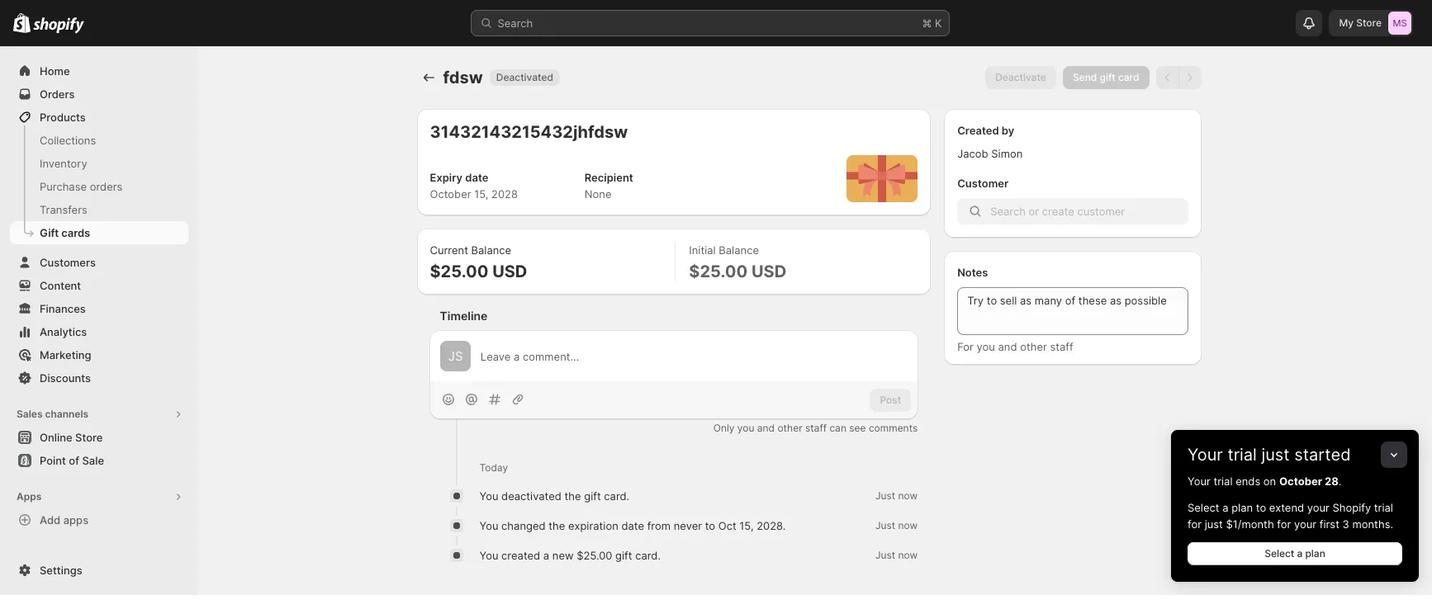 Task type: locate. For each thing, give the bounding box(es) containing it.
2 vertical spatial gift
[[616, 550, 633, 563]]

15, inside 'expiry date october 15, 2028'
[[474, 188, 489, 201]]

0 horizontal spatial plan
[[1232, 502, 1254, 515]]

0 vertical spatial store
[[1357, 17, 1383, 29]]

finances link
[[10, 297, 188, 321]]

first
[[1320, 518, 1340, 531]]

trial left 'ends'
[[1214, 475, 1233, 488]]

2 balance from the left
[[719, 244, 759, 257]]

usd inside current balance $25.00 usd
[[493, 262, 528, 282]]

$25.00 down current
[[430, 262, 489, 282]]

october
[[430, 188, 471, 201], [1280, 475, 1323, 488]]

gift up expiration at the bottom left of page
[[584, 490, 601, 504]]

$25.00
[[430, 262, 489, 282], [689, 262, 748, 282], [577, 550, 613, 563]]

usd inside 'initial balance $25.00 usd'
[[752, 262, 787, 282]]

a for select a plan to extend your shopify trial for just $1/month for your first 3 months.
[[1223, 502, 1229, 515]]

1 horizontal spatial you
[[977, 340, 996, 354]]

1 horizontal spatial usd
[[752, 262, 787, 282]]

your for your trial just started
[[1188, 445, 1224, 465]]

0 horizontal spatial october
[[430, 188, 471, 201]]

1 vertical spatial just
[[1205, 518, 1224, 531]]

0 vertical spatial plan
[[1232, 502, 1254, 515]]

0 vertical spatial select
[[1188, 502, 1220, 515]]

0 horizontal spatial and
[[758, 423, 775, 435]]

plan for select a plan
[[1306, 548, 1326, 560]]

2 your from the top
[[1188, 475, 1211, 488]]

0 vertical spatial october
[[430, 188, 471, 201]]

channels
[[45, 408, 89, 421]]

$25.00 inside current balance $25.00 usd
[[430, 262, 489, 282]]

1 just from the top
[[876, 490, 896, 503]]

1 horizontal spatial balance
[[719, 244, 759, 257]]

october down expiry
[[430, 188, 471, 201]]

0 vertical spatial just now
[[876, 490, 918, 503]]

add apps button
[[10, 509, 188, 532]]

plan
[[1232, 502, 1254, 515], [1306, 548, 1326, 560]]

to up "$1/month"
[[1257, 502, 1267, 515]]

15, left 2028
[[474, 188, 489, 201]]

you for you deactivated the gift card.
[[480, 490, 499, 504]]

your inside dropdown button
[[1188, 445, 1224, 465]]

1 vertical spatial other
[[778, 423, 803, 435]]

0 vertical spatial and
[[999, 340, 1018, 354]]

1 vertical spatial just
[[876, 520, 896, 532]]

timeline
[[440, 309, 488, 323]]

home link
[[10, 59, 188, 83]]

your trial ends on october 28 .
[[1188, 475, 1342, 488]]

date right expiry
[[466, 171, 489, 184]]

15,
[[474, 188, 489, 201], [740, 520, 754, 533]]

1 vertical spatial just now
[[876, 520, 918, 532]]

your left first
[[1295, 518, 1317, 531]]

select down select a plan to extend your shopify trial for just $1/month for your first 3 months.
[[1265, 548, 1295, 560]]

you
[[480, 490, 499, 504], [480, 520, 499, 533], [480, 550, 499, 563]]

gift left card
[[1100, 71, 1116, 83]]

1 vertical spatial date
[[622, 520, 645, 533]]

balance inside current balance $25.00 usd
[[471, 244, 512, 257]]

1 vertical spatial october
[[1280, 475, 1323, 488]]

just inside select a plan to extend your shopify trial for just $1/month for your first 3 months.
[[1205, 518, 1224, 531]]

on
[[1264, 475, 1277, 488]]

store right my
[[1357, 17, 1383, 29]]

your up first
[[1308, 502, 1330, 515]]

1 vertical spatial now
[[899, 520, 918, 532]]

store inside "link"
[[75, 431, 103, 445]]

0 vertical spatial to
[[1257, 502, 1267, 515]]

customers link
[[10, 251, 188, 274]]

date
[[466, 171, 489, 184], [622, 520, 645, 533]]

your left 'ends'
[[1188, 475, 1211, 488]]

you left changed
[[480, 520, 499, 533]]

inventory link
[[10, 152, 188, 175]]

2 vertical spatial just now
[[876, 550, 918, 562]]

1 vertical spatial and
[[758, 423, 775, 435]]

my store image
[[1389, 12, 1412, 35]]

and right "only"
[[758, 423, 775, 435]]

add apps
[[40, 514, 89, 527]]

1 horizontal spatial store
[[1357, 17, 1383, 29]]

none
[[585, 188, 612, 201]]

you right "only"
[[738, 423, 755, 435]]

0 vertical spatial the
[[565, 490, 581, 504]]

months.
[[1353, 518, 1394, 531]]

select inside select a plan to extend your shopify trial for just $1/month for your first 3 months.
[[1188, 502, 1220, 515]]

just for card.
[[876, 550, 896, 562]]

select for select a plan
[[1265, 548, 1295, 560]]

0 horizontal spatial balance
[[471, 244, 512, 257]]

a left new
[[544, 550, 550, 563]]

usd for initial balance $25.00 usd
[[752, 262, 787, 282]]

0 horizontal spatial just
[[1205, 518, 1224, 531]]

1 vertical spatial store
[[75, 431, 103, 445]]

0 horizontal spatial date
[[466, 171, 489, 184]]

sale
[[82, 455, 104, 468]]

now for card.
[[899, 550, 918, 562]]

0 vertical spatial your
[[1308, 502, 1330, 515]]

card. down from
[[636, 550, 661, 563]]

you left created at the bottom left of page
[[480, 550, 499, 563]]

1 vertical spatial to
[[705, 520, 716, 533]]

just
[[1262, 445, 1290, 465], [1205, 518, 1224, 531]]

1 horizontal spatial and
[[999, 340, 1018, 354]]

0 vertical spatial just
[[876, 490, 896, 503]]

1 vertical spatial plan
[[1306, 548, 1326, 560]]

1 horizontal spatial other
[[1021, 340, 1048, 354]]

Search or create customer text field
[[991, 198, 1189, 225]]

extend
[[1270, 502, 1305, 515]]

2 horizontal spatial a
[[1298, 548, 1303, 560]]

0 vertical spatial trial
[[1228, 445, 1258, 465]]

date inside 'expiry date october 15, 2028'
[[466, 171, 489, 184]]

a up "$1/month"
[[1223, 502, 1229, 515]]

plan down first
[[1306, 548, 1326, 560]]

your trial just started element
[[1172, 474, 1420, 583]]

october inside your trial just started "element"
[[1280, 475, 1323, 488]]

never
[[674, 520, 702, 533]]

2 vertical spatial now
[[899, 550, 918, 562]]

trial for ends
[[1214, 475, 1233, 488]]

1 horizontal spatial select
[[1265, 548, 1295, 560]]

1 usd from the left
[[493, 262, 528, 282]]

post
[[880, 394, 902, 406]]

see
[[850, 423, 867, 435]]

card.
[[604, 490, 630, 504], [636, 550, 661, 563]]

a inside select a plan to extend your shopify trial for just $1/month for your first 3 months.
[[1223, 502, 1229, 515]]

the up expiration at the bottom left of page
[[565, 490, 581, 504]]

2 just from the top
[[876, 520, 896, 532]]

orders link
[[10, 83, 188, 106]]

1 balance from the left
[[471, 244, 512, 257]]

select down 'your trial ends on october 28 .'
[[1188, 502, 1220, 515]]

just now
[[876, 490, 918, 503], [876, 520, 918, 532], [876, 550, 918, 562]]

0 vertical spatial gift
[[1100, 71, 1116, 83]]

1 horizontal spatial date
[[622, 520, 645, 533]]

other
[[1021, 340, 1048, 354], [778, 423, 803, 435]]

0 horizontal spatial $25.00
[[430, 262, 489, 282]]

sales channels
[[17, 408, 89, 421]]

you for you created a new $25.00 gift card.
[[480, 550, 499, 563]]

gift down you changed the expiration date from never to oct 15, 2028.
[[616, 550, 633, 563]]

Leave a comment... text field
[[481, 348, 908, 365]]

your
[[1188, 445, 1224, 465], [1188, 475, 1211, 488]]

your
[[1308, 502, 1330, 515], [1295, 518, 1317, 531]]

plan up "$1/month"
[[1232, 502, 1254, 515]]

gift
[[40, 226, 59, 240]]

today
[[480, 462, 508, 475]]

apps button
[[10, 486, 188, 509]]

1 vertical spatial 15,
[[740, 520, 754, 533]]

just now for card.
[[876, 550, 918, 562]]

0 horizontal spatial store
[[75, 431, 103, 445]]

2 vertical spatial just
[[876, 550, 896, 562]]

trial inside dropdown button
[[1228, 445, 1258, 465]]

online store
[[40, 431, 103, 445]]

analytics
[[40, 326, 87, 339]]

orders
[[90, 180, 123, 193]]

1 your from the top
[[1188, 445, 1224, 465]]

plan inside select a plan to extend your shopify trial for just $1/month for your first 3 months.
[[1232, 502, 1254, 515]]

products link
[[10, 106, 188, 129]]

customers
[[40, 256, 96, 269]]

shopify image
[[13, 13, 31, 33], [33, 17, 84, 34]]

0 vertical spatial just
[[1262, 445, 1290, 465]]

$25.00 for current balance $25.00 usd
[[430, 262, 489, 282]]

1 horizontal spatial staff
[[1051, 340, 1074, 354]]

for
[[1188, 518, 1202, 531], [1278, 518, 1292, 531]]

2 just now from the top
[[876, 520, 918, 532]]

you
[[977, 340, 996, 354], [738, 423, 755, 435]]

gift
[[1100, 71, 1116, 83], [584, 490, 601, 504], [616, 550, 633, 563]]

balance right current
[[471, 244, 512, 257]]

0 vertical spatial card.
[[604, 490, 630, 504]]

your trial just started button
[[1172, 431, 1420, 465]]

$25.00 down initial
[[689, 262, 748, 282]]

date left from
[[622, 520, 645, 533]]

1 you from the top
[[480, 490, 499, 504]]

you right for
[[977, 340, 996, 354]]

0 horizontal spatial gift
[[584, 490, 601, 504]]

0 horizontal spatial staff
[[806, 423, 827, 435]]

to left 'oct' in the bottom of the page
[[705, 520, 716, 533]]

1 vertical spatial gift
[[584, 490, 601, 504]]

october inside 'expiry date october 15, 2028'
[[430, 188, 471, 201]]

1 vertical spatial staff
[[806, 423, 827, 435]]

1 horizontal spatial plan
[[1306, 548, 1326, 560]]

1 vertical spatial you
[[738, 423, 755, 435]]

1 horizontal spatial a
[[1223, 502, 1229, 515]]

2 you from the top
[[480, 520, 499, 533]]

staff left the can
[[806, 423, 827, 435]]

.
[[1339, 475, 1342, 488]]

you for for
[[977, 340, 996, 354]]

0 vertical spatial other
[[1021, 340, 1048, 354]]

0 vertical spatial your
[[1188, 445, 1224, 465]]

1 horizontal spatial gift
[[616, 550, 633, 563]]

just left "$1/month"
[[1205, 518, 1224, 531]]

usd for current balance $25.00 usd
[[493, 262, 528, 282]]

other down the try to sell as many of these as possible "text field"
[[1021, 340, 1048, 354]]

you down today on the left of the page
[[480, 490, 499, 504]]

my store
[[1340, 17, 1383, 29]]

$25.00 inside 'initial balance $25.00 usd'
[[689, 262, 748, 282]]

1 horizontal spatial to
[[1257, 502, 1267, 515]]

2 usd from the left
[[752, 262, 787, 282]]

the
[[565, 490, 581, 504], [549, 520, 566, 533]]

for left "$1/month"
[[1188, 518, 1202, 531]]

orders
[[40, 88, 75, 101]]

gift cards link
[[10, 221, 188, 245]]

0 horizontal spatial usd
[[493, 262, 528, 282]]

1 horizontal spatial for
[[1278, 518, 1292, 531]]

0 vertical spatial date
[[466, 171, 489, 184]]

trial for just
[[1228, 445, 1258, 465]]

⌘
[[923, 17, 932, 30]]

a for select a plan
[[1298, 548, 1303, 560]]

3 now from the top
[[899, 550, 918, 562]]

gift cards
[[40, 226, 90, 240]]

3
[[1343, 518, 1350, 531]]

0 horizontal spatial card.
[[604, 490, 630, 504]]

0 vertical spatial you
[[977, 340, 996, 354]]

deactivated
[[496, 71, 554, 83]]

settings link
[[10, 559, 188, 583]]

card
[[1119, 71, 1140, 83]]

the for expiration
[[549, 520, 566, 533]]

store for my store
[[1357, 17, 1383, 29]]

1 vertical spatial trial
[[1214, 475, 1233, 488]]

2 horizontal spatial gift
[[1100, 71, 1116, 83]]

other left the can
[[778, 423, 803, 435]]

balance right initial
[[719, 244, 759, 257]]

1 horizontal spatial card.
[[636, 550, 661, 563]]

the for gift
[[565, 490, 581, 504]]

you for only
[[738, 423, 755, 435]]

by
[[1002, 124, 1015, 137]]

$25.00 down expiration at the bottom left of page
[[577, 550, 613, 563]]

1 horizontal spatial october
[[1280, 475, 1323, 488]]

select for select a plan to extend your shopify trial for just $1/month for your first 3 months.
[[1188, 502, 1220, 515]]

next image
[[1182, 69, 1199, 86]]

15, right 'oct' in the bottom of the page
[[740, 520, 754, 533]]

0 vertical spatial 15,
[[474, 188, 489, 201]]

0 vertical spatial now
[[899, 490, 918, 503]]

staff down the try to sell as many of these as possible "text field"
[[1051, 340, 1074, 354]]

a down select a plan to extend your shopify trial for just $1/month for your first 3 months.
[[1298, 548, 1303, 560]]

shopify
[[1333, 502, 1372, 515]]

online
[[40, 431, 72, 445]]

trial up 'ends'
[[1228, 445, 1258, 465]]

for down extend
[[1278, 518, 1292, 531]]

balance inside 'initial balance $25.00 usd'
[[719, 244, 759, 257]]

other for for
[[1021, 340, 1048, 354]]

finances
[[40, 302, 86, 316]]

trial up months.
[[1375, 502, 1394, 515]]

a
[[1223, 502, 1229, 515], [1298, 548, 1303, 560], [544, 550, 550, 563]]

0 horizontal spatial select
[[1188, 502, 1220, 515]]

2 horizontal spatial $25.00
[[689, 262, 748, 282]]

just up on
[[1262, 445, 1290, 465]]

3 just now from the top
[[876, 550, 918, 562]]

1 vertical spatial you
[[480, 520, 499, 533]]

marketing
[[40, 349, 91, 362]]

avatar with initials j s image
[[440, 341, 471, 372]]

card. up you changed the expiration date from never to oct 15, 2028.
[[604, 490, 630, 504]]

october up extend
[[1280, 475, 1323, 488]]

0 horizontal spatial you
[[738, 423, 755, 435]]

0 horizontal spatial other
[[778, 423, 803, 435]]

online store button
[[0, 426, 198, 450]]

0 vertical spatial staff
[[1051, 340, 1074, 354]]

store up sale
[[75, 431, 103, 445]]

1 horizontal spatial just
[[1262, 445, 1290, 465]]

trial
[[1228, 445, 1258, 465], [1214, 475, 1233, 488], [1375, 502, 1394, 515]]

2 now from the top
[[899, 520, 918, 532]]

1 vertical spatial the
[[549, 520, 566, 533]]

2 vertical spatial trial
[[1375, 502, 1394, 515]]

your up 'your trial ends on october 28 .'
[[1188, 445, 1224, 465]]

0 horizontal spatial for
[[1188, 518, 1202, 531]]

0 horizontal spatial 15,
[[474, 188, 489, 201]]

created
[[958, 124, 1000, 137]]

3 you from the top
[[480, 550, 499, 563]]

0 vertical spatial you
[[480, 490, 499, 504]]

1 vertical spatial select
[[1265, 548, 1295, 560]]

and right for
[[999, 340, 1018, 354]]

staff
[[1051, 340, 1074, 354], [806, 423, 827, 435]]

2 vertical spatial you
[[480, 550, 499, 563]]

1 horizontal spatial shopify image
[[33, 17, 84, 34]]

to
[[1257, 502, 1267, 515], [705, 520, 716, 533]]

apps
[[17, 491, 42, 503]]

your inside "element"
[[1188, 475, 1211, 488]]

select
[[1188, 502, 1220, 515], [1265, 548, 1295, 560]]

3 just from the top
[[876, 550, 896, 562]]

you deactivated the gift card.
[[480, 490, 630, 504]]

1 vertical spatial your
[[1188, 475, 1211, 488]]

the down you deactivated the gift card.
[[549, 520, 566, 533]]

purchase orders link
[[10, 175, 188, 198]]



Task type: vqa. For each thing, say whether or not it's contained in the screenshot.
store activity log Link
no



Task type: describe. For each thing, give the bounding box(es) containing it.
only
[[714, 423, 735, 435]]

Add a note text field
[[958, 288, 1189, 336]]

sales channels button
[[10, 403, 188, 426]]

deactivate
[[996, 71, 1047, 83]]

transfers link
[[10, 198, 188, 221]]

31432143215432jhfdsw
[[430, 122, 628, 142]]

add
[[40, 514, 61, 527]]

from
[[648, 520, 671, 533]]

oct
[[719, 520, 737, 533]]

comments
[[869, 423, 918, 435]]

plan for select a plan to extend your shopify trial for just $1/month for your first 3 months.
[[1232, 502, 1254, 515]]

deactivate button
[[986, 66, 1057, 89]]

and for for
[[999, 340, 1018, 354]]

$1/month
[[1227, 518, 1275, 531]]

now for never
[[899, 520, 918, 532]]

you changed the expiration date from never to oct 15, 2028.
[[480, 520, 786, 533]]

discounts
[[40, 372, 91, 385]]

fdsw
[[443, 68, 483, 88]]

apps
[[63, 514, 89, 527]]

send gift card button
[[1063, 66, 1150, 89]]

content
[[40, 279, 81, 293]]

created by
[[958, 124, 1015, 137]]

2028.
[[757, 520, 786, 533]]

transfers
[[40, 203, 87, 217]]

initial balance $25.00 usd
[[689, 244, 787, 282]]

my
[[1340, 17, 1354, 29]]

post button
[[871, 389, 912, 412]]

k
[[935, 17, 942, 30]]

staff for for you and other staff
[[1051, 340, 1074, 354]]

new
[[553, 550, 574, 563]]

2 for from the left
[[1278, 518, 1292, 531]]

0 horizontal spatial shopify image
[[13, 13, 31, 33]]

current
[[430, 244, 468, 257]]

search
[[498, 17, 533, 30]]

point
[[40, 455, 66, 468]]

discounts link
[[10, 367, 188, 390]]

point of sale
[[40, 455, 104, 468]]

gift inside button
[[1100, 71, 1116, 83]]

recipient
[[585, 171, 634, 184]]

customer
[[958, 177, 1009, 190]]

jacob
[[958, 147, 989, 160]]

1 just now from the top
[[876, 490, 918, 503]]

expiration
[[569, 520, 619, 533]]

purchase orders
[[40, 180, 123, 193]]

select a plan link
[[1188, 543, 1403, 566]]

jacob simon
[[958, 147, 1023, 160]]

expiry date october 15, 2028
[[430, 171, 518, 201]]

your for your trial ends on october 28 .
[[1188, 475, 1211, 488]]

content link
[[10, 274, 188, 297]]

only you and other staff can see comments
[[714, 423, 918, 435]]

31432143215432jhfdsw button
[[430, 122, 628, 142]]

recipient none
[[585, 171, 634, 201]]

purchase
[[40, 180, 87, 193]]

for you and other staff
[[958, 340, 1074, 354]]

point of sale button
[[0, 450, 198, 473]]

select a plan to extend your shopify trial for just $1/month for your first 3 months.
[[1188, 502, 1394, 531]]

and for only
[[758, 423, 775, 435]]

deactivated
[[502, 490, 562, 504]]

2028
[[492, 188, 518, 201]]

products
[[40, 111, 86, 124]]

other for only
[[778, 423, 803, 435]]

your trial just started
[[1188, 445, 1352, 465]]

1 for from the left
[[1188, 518, 1202, 531]]

just now for never
[[876, 520, 918, 532]]

1 horizontal spatial $25.00
[[577, 550, 613, 563]]

can
[[830, 423, 847, 435]]

collections
[[40, 134, 96, 147]]

settings
[[40, 564, 82, 578]]

balance for current balance $25.00 usd
[[471, 244, 512, 257]]

just inside dropdown button
[[1262, 445, 1290, 465]]

changed
[[502, 520, 546, 533]]

you for you changed the expiration date from never to oct 15, 2028.
[[480, 520, 499, 533]]

sales
[[17, 408, 43, 421]]

ends
[[1236, 475, 1261, 488]]

1 vertical spatial card.
[[636, 550, 661, 563]]

for
[[958, 340, 974, 354]]

to inside select a plan to extend your shopify trial for just $1/month for your first 3 months.
[[1257, 502, 1267, 515]]

staff for only you and other staff can see comments
[[806, 423, 827, 435]]

home
[[40, 64, 70, 78]]

0 horizontal spatial a
[[544, 550, 550, 563]]

select a plan
[[1265, 548, 1326, 560]]

trial inside select a plan to extend your shopify trial for just $1/month for your first 3 months.
[[1375, 502, 1394, 515]]

1 now from the top
[[899, 490, 918, 503]]

$25.00 for initial balance $25.00 usd
[[689, 262, 748, 282]]

send gift card
[[1073, 71, 1140, 83]]

balance for initial balance $25.00 usd
[[719, 244, 759, 257]]

point of sale link
[[10, 450, 188, 473]]

just for never
[[876, 520, 896, 532]]

cards
[[61, 226, 90, 240]]

28
[[1326, 475, 1339, 488]]

marketing link
[[10, 344, 188, 367]]

initial
[[689, 244, 716, 257]]

previous image
[[1160, 69, 1176, 86]]

online store link
[[10, 426, 188, 450]]

1 vertical spatial your
[[1295, 518, 1317, 531]]

you created a new $25.00 gift card.
[[480, 550, 661, 563]]

1 horizontal spatial 15,
[[740, 520, 754, 533]]

0 horizontal spatial to
[[705, 520, 716, 533]]

store for online store
[[75, 431, 103, 445]]



